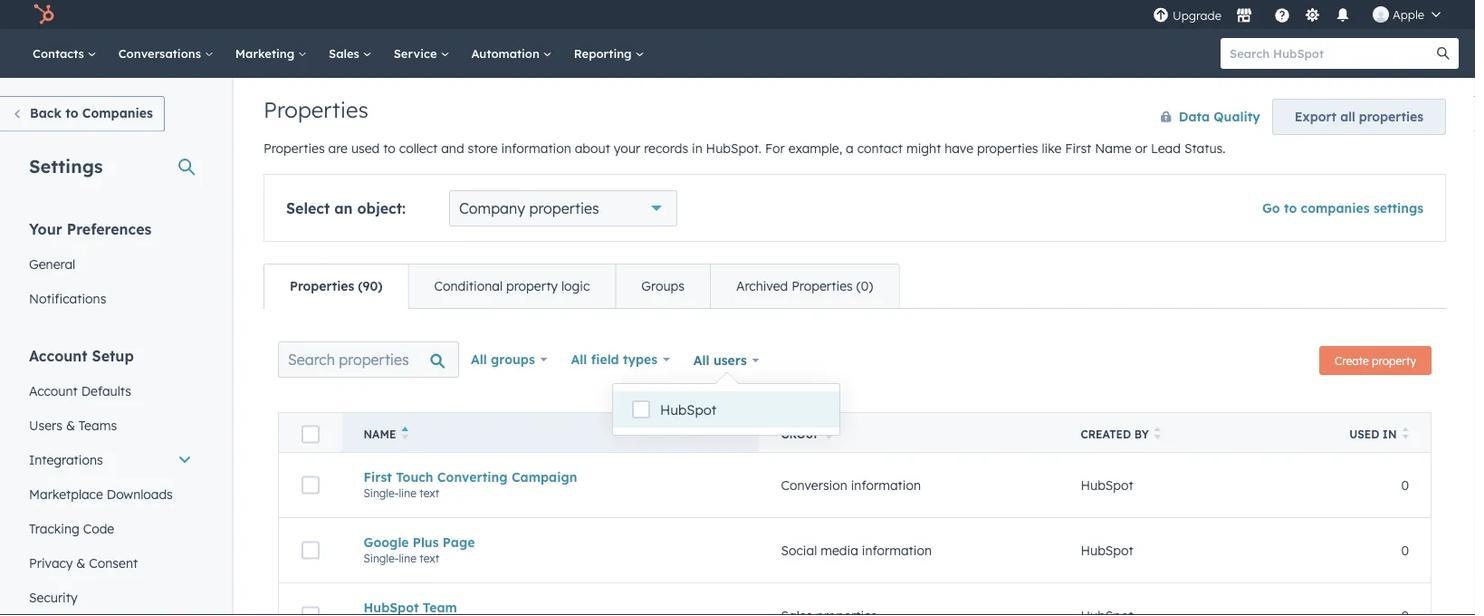 Task type: describe. For each thing, give the bounding box(es) containing it.
reporting link
[[563, 29, 655, 78]]

archived properties (0) link
[[710, 264, 899, 308]]

page
[[443, 534, 475, 550]]

line inside google plus page single-line text
[[399, 551, 417, 565]]

all field types button
[[559, 341, 682, 378]]

apple
[[1393, 7, 1425, 22]]

security link
[[18, 580, 203, 615]]

marketplace
[[29, 486, 103, 502]]

for
[[765, 140, 785, 156]]

used in button
[[1323, 413, 1432, 452]]

1 horizontal spatial to
[[383, 140, 396, 156]]

conversations
[[118, 46, 205, 61]]

all for all field types
[[571, 351, 587, 367]]

press to sort. image for created by
[[1155, 427, 1161, 439]]

tracking code link
[[18, 511, 203, 546]]

like
[[1042, 140, 1062, 156]]

(90)
[[358, 278, 383, 294]]

properties for properties are used to collect and store information about your records in hubspot. for example, a contact might have properties like first name or lead status.
[[264, 140, 325, 156]]

group button
[[760, 413, 1059, 452]]

service link
[[383, 29, 461, 78]]

a
[[846, 140, 854, 156]]

settings
[[1374, 200, 1424, 216]]

Search HubSpot search field
[[1221, 38, 1443, 69]]

setup
[[92, 346, 134, 365]]

store
[[468, 140, 498, 156]]

upgrade image
[[1153, 8, 1169, 24]]

all field types
[[571, 351, 658, 367]]

conditional property logic
[[434, 278, 590, 294]]

reporting
[[574, 46, 635, 61]]

first touch converting campaign button
[[364, 469, 738, 485]]

contact
[[858, 140, 903, 156]]

create property
[[1335, 354, 1417, 367]]

your
[[29, 220, 62, 238]]

defaults
[[81, 383, 131, 399]]

social
[[781, 542, 817, 558]]

press to sort. element for group
[[826, 427, 833, 442]]

hubspot inside list box
[[660, 401, 717, 418]]

teams
[[79, 417, 117, 433]]

name button
[[342, 413, 760, 452]]

press to sort. image
[[1403, 427, 1409, 439]]

created by button
[[1059, 413, 1323, 452]]

are
[[328, 140, 348, 156]]

integrations
[[29, 452, 103, 467]]

privacy & consent link
[[18, 546, 203, 580]]

text inside google plus page single-line text
[[420, 551, 440, 565]]

companies
[[1301, 200, 1370, 216]]

tracking
[[29, 520, 80, 536]]

account setup element
[[18, 346, 203, 615]]

1 horizontal spatial properties
[[977, 140, 1039, 156]]

0 vertical spatial information
[[501, 140, 571, 156]]

plus
[[413, 534, 439, 550]]

hubspot for social media information
[[1081, 542, 1134, 558]]

line inside the first touch converting campaign single-line text
[[399, 486, 417, 500]]

used
[[1350, 428, 1380, 441]]

quality
[[1214, 109, 1261, 125]]

all for all groups
[[471, 351, 487, 367]]

conversations link
[[108, 29, 224, 78]]

users & teams
[[29, 417, 117, 433]]

tab list containing properties (90)
[[264, 264, 900, 309]]

about
[[575, 140, 610, 156]]

types
[[623, 351, 658, 367]]

all
[[1341, 109, 1356, 125]]

hubspot list box
[[613, 384, 840, 435]]

users & teams link
[[18, 408, 203, 442]]

touch
[[396, 469, 433, 485]]

used in
[[1350, 428, 1397, 441]]

users
[[29, 417, 62, 433]]

search button
[[1428, 38, 1459, 69]]

your preferences
[[29, 220, 152, 238]]

properties left (0)
[[792, 278, 853, 294]]

might
[[907, 140, 941, 156]]

all groups
[[471, 351, 535, 367]]

company properties
[[459, 199, 599, 217]]

0 for social media information
[[1402, 542, 1409, 558]]

in
[[1383, 428, 1397, 441]]

account for account defaults
[[29, 383, 78, 399]]

groups link
[[615, 264, 710, 308]]

1 horizontal spatial name
[[1095, 140, 1132, 156]]

hubspot image
[[33, 4, 54, 25]]

field
[[591, 351, 619, 367]]

social media information
[[781, 542, 932, 558]]

account setup
[[29, 346, 134, 365]]

press to sort. image for group
[[826, 427, 833, 439]]

integrations button
[[18, 442, 203, 477]]

notifications
[[29, 290, 106, 306]]

general
[[29, 256, 75, 272]]

campaign
[[512, 469, 577, 485]]

marketing
[[235, 46, 298, 61]]

export all properties
[[1295, 109, 1424, 125]]

sales
[[329, 46, 363, 61]]

code
[[83, 520, 114, 536]]

all users button
[[682, 341, 771, 380]]

have
[[945, 140, 974, 156]]

google plus page button
[[364, 534, 738, 550]]

privacy & consent
[[29, 555, 138, 571]]

marketing link
[[224, 29, 318, 78]]

property for conditional
[[506, 278, 558, 294]]

account defaults link
[[18, 374, 203, 408]]

conversion information
[[781, 477, 921, 493]]

used
[[351, 140, 380, 156]]

logic
[[562, 278, 590, 294]]



Task type: locate. For each thing, give the bounding box(es) containing it.
apple button
[[1362, 0, 1452, 29]]

name inside button
[[364, 428, 396, 441]]

marketplaces image
[[1236, 8, 1253, 24]]

1 vertical spatial line
[[399, 551, 417, 565]]

2 horizontal spatial all
[[694, 352, 710, 368]]

to right go
[[1284, 200, 1297, 216]]

archived
[[736, 278, 788, 294]]

tab panel
[[264, 308, 1447, 615]]

0 vertical spatial line
[[399, 486, 417, 500]]

to right 'used'
[[383, 140, 396, 156]]

first left touch
[[364, 469, 392, 485]]

single- down touch
[[364, 486, 399, 500]]

property right create at right bottom
[[1372, 354, 1417, 367]]

help button
[[1267, 0, 1298, 29]]

Search search field
[[278, 341, 459, 378]]

properties
[[264, 96, 369, 123], [264, 140, 325, 156], [290, 278, 354, 294], [792, 278, 853, 294]]

create
[[1335, 354, 1369, 367]]

press to sort. image inside group button
[[826, 427, 833, 439]]

text inside the first touch converting campaign single-line text
[[420, 486, 440, 500]]

properties left 'are'
[[264, 140, 325, 156]]

press to sort. image inside created by button
[[1155, 427, 1161, 439]]

0 vertical spatial &
[[66, 417, 75, 433]]

1 vertical spatial text
[[420, 551, 440, 565]]

hubspot for conversion information
[[1081, 477, 1134, 493]]

0 horizontal spatial press to sort. element
[[826, 427, 833, 442]]

0 horizontal spatial &
[[66, 417, 75, 433]]

google
[[364, 534, 409, 550]]

1 vertical spatial name
[[364, 428, 396, 441]]

ascending sort. press to sort descending. element
[[402, 427, 408, 442]]

notifications image
[[1335, 8, 1351, 24]]

account for account setup
[[29, 346, 88, 365]]

press to sort. image
[[826, 427, 833, 439], [1155, 427, 1161, 439]]

2 account from the top
[[29, 383, 78, 399]]

1 horizontal spatial press to sort. element
[[1155, 427, 1161, 442]]

1 vertical spatial account
[[29, 383, 78, 399]]

3 press to sort. element from the left
[[1403, 427, 1409, 442]]

data quality button
[[1142, 99, 1262, 135]]

press to sort. element right group
[[826, 427, 833, 442]]

properties left (90)
[[290, 278, 354, 294]]

service
[[394, 46, 441, 61]]

an
[[334, 199, 353, 217]]

0 vertical spatial text
[[420, 486, 440, 500]]

properties down about
[[529, 199, 599, 217]]

press to sort. element for created by
[[1155, 427, 1161, 442]]

to right back
[[65, 105, 78, 121]]

object:
[[357, 199, 406, 217]]

first right 'like'
[[1065, 140, 1092, 156]]

1 vertical spatial properties
[[977, 140, 1039, 156]]

1 vertical spatial &
[[76, 555, 85, 571]]

groups
[[642, 278, 685, 294]]

menu containing apple
[[1151, 0, 1454, 29]]

information right store
[[501, 140, 571, 156]]

your
[[614, 140, 641, 156]]

0 horizontal spatial press to sort. image
[[826, 427, 833, 439]]

0 vertical spatial to
[[65, 105, 78, 121]]

1 text from the top
[[420, 486, 440, 500]]

tab panel containing all groups
[[264, 308, 1447, 615]]

collect
[[399, 140, 438, 156]]

2 text from the top
[[420, 551, 440, 565]]

marketplace downloads
[[29, 486, 173, 502]]

text
[[420, 486, 440, 500], [420, 551, 440, 565]]

account defaults
[[29, 383, 131, 399]]

automation link
[[461, 29, 563, 78]]

0 for conversion information
[[1402, 477, 1409, 493]]

example,
[[789, 140, 843, 156]]

created
[[1081, 428, 1132, 441]]

2 horizontal spatial properties
[[1359, 109, 1424, 125]]

help image
[[1274, 8, 1291, 24]]

information right media
[[862, 542, 932, 558]]

contacts
[[33, 46, 88, 61]]

single- down google
[[364, 551, 399, 565]]

text down touch
[[420, 486, 440, 500]]

group
[[781, 428, 821, 441]]

press to sort. image right by
[[1155, 427, 1161, 439]]

your preferences element
[[18, 219, 203, 316]]

all left the users
[[694, 352, 710, 368]]

& right privacy
[[76, 555, 85, 571]]

back to companies link
[[0, 96, 165, 132]]

properties up 'are'
[[264, 96, 369, 123]]

2 single- from the top
[[364, 551, 399, 565]]

media
[[821, 542, 859, 558]]

general link
[[18, 247, 203, 281]]

properties
[[1359, 109, 1424, 125], [977, 140, 1039, 156], [529, 199, 599, 217]]

property for create
[[1372, 354, 1417, 367]]

security
[[29, 589, 78, 605]]

1 account from the top
[[29, 346, 88, 365]]

single- inside google plus page single-line text
[[364, 551, 399, 565]]

back
[[30, 105, 62, 121]]

records
[[644, 140, 688, 156]]

1 single- from the top
[[364, 486, 399, 500]]

or
[[1135, 140, 1148, 156]]

all inside 'popup button'
[[694, 352, 710, 368]]

1 vertical spatial to
[[383, 140, 396, 156]]

properties for properties
[[264, 96, 369, 123]]

2 press to sort. element from the left
[[1155, 427, 1161, 442]]

settings image
[[1305, 8, 1321, 24]]

2 vertical spatial information
[[862, 542, 932, 558]]

name left or
[[1095, 140, 1132, 156]]

create property button
[[1320, 346, 1432, 375]]

1 vertical spatial single-
[[364, 551, 399, 565]]

properties are used to collect and store information about your records in hubspot. for example, a contact might have properties like first name or lead status.
[[264, 140, 1226, 156]]

properties inside export all properties button
[[1359, 109, 1424, 125]]

1 horizontal spatial press to sort. image
[[1155, 427, 1161, 439]]

settings link
[[1302, 5, 1324, 24]]

account up account defaults
[[29, 346, 88, 365]]

all groups button
[[459, 341, 559, 378]]

2 line from the top
[[399, 551, 417, 565]]

search image
[[1438, 47, 1450, 60]]

0 vertical spatial properties
[[1359, 109, 1424, 125]]

hubspot link
[[22, 4, 68, 25]]

1 horizontal spatial first
[[1065, 140, 1092, 156]]

2 horizontal spatial press to sort. element
[[1403, 427, 1409, 442]]

contacts link
[[22, 29, 108, 78]]

property left logic
[[506, 278, 558, 294]]

0 vertical spatial single-
[[364, 486, 399, 500]]

to for back
[[65, 105, 78, 121]]

status.
[[1185, 140, 1226, 156]]

0 vertical spatial name
[[1095, 140, 1132, 156]]

first inside the first touch converting campaign single-line text
[[364, 469, 392, 485]]

property inside 'link'
[[506, 278, 558, 294]]

2 0 from the top
[[1402, 542, 1409, 558]]

& inside users & teams link
[[66, 417, 75, 433]]

in
[[692, 140, 703, 156]]

2 press to sort. image from the left
[[1155, 427, 1161, 439]]

1 vertical spatial first
[[364, 469, 392, 485]]

conditional property logic link
[[408, 264, 615, 308]]

single- inside the first touch converting campaign single-line text
[[364, 486, 399, 500]]

account
[[29, 346, 88, 365], [29, 383, 78, 399]]

archived properties (0)
[[736, 278, 873, 294]]

bob builder image
[[1373, 6, 1389, 23]]

google plus page single-line text
[[364, 534, 475, 565]]

text down plus at the left
[[420, 551, 440, 565]]

line down touch
[[399, 486, 417, 500]]

0 horizontal spatial name
[[364, 428, 396, 441]]

2 vertical spatial hubspot
[[1081, 542, 1134, 558]]

1 press to sort. element from the left
[[826, 427, 833, 442]]

& for users
[[66, 417, 75, 433]]

1 horizontal spatial &
[[76, 555, 85, 571]]

properties left 'like'
[[977, 140, 1039, 156]]

tracking code
[[29, 520, 114, 536]]

1 vertical spatial information
[[851, 477, 921, 493]]

company properties button
[[449, 190, 678, 226]]

0 horizontal spatial first
[[364, 469, 392, 485]]

settings
[[29, 154, 103, 177]]

go
[[1263, 200, 1281, 216]]

upgrade
[[1173, 8, 1222, 23]]

press to sort. element for used in
[[1403, 427, 1409, 442]]

lead
[[1151, 140, 1181, 156]]

marketplaces button
[[1226, 0, 1264, 29]]

all left the field
[[571, 351, 587, 367]]

property
[[506, 278, 558, 294], [1372, 354, 1417, 367]]

property inside button
[[1372, 354, 1417, 367]]

1 vertical spatial property
[[1372, 354, 1417, 367]]

all for all users
[[694, 352, 710, 368]]

conversion
[[781, 477, 848, 493]]

privacy
[[29, 555, 73, 571]]

0 horizontal spatial to
[[65, 105, 78, 121]]

2 horizontal spatial to
[[1284, 200, 1297, 216]]

created by
[[1081, 428, 1149, 441]]

0 vertical spatial property
[[506, 278, 558, 294]]

data quality
[[1179, 109, 1261, 125]]

menu
[[1151, 0, 1454, 29]]

& right users
[[66, 417, 75, 433]]

properties (90)
[[290, 278, 383, 294]]

single-
[[364, 486, 399, 500], [364, 551, 399, 565]]

0 horizontal spatial properties
[[529, 199, 599, 217]]

0 horizontal spatial property
[[506, 278, 558, 294]]

1 press to sort. image from the left
[[826, 427, 833, 439]]

all users
[[694, 352, 747, 368]]

hubspot
[[660, 401, 717, 418], [1081, 477, 1134, 493], [1081, 542, 1134, 558]]

0 vertical spatial first
[[1065, 140, 1092, 156]]

properties inside company properties popup button
[[529, 199, 599, 217]]

1 0 from the top
[[1402, 477, 1409, 493]]

information
[[501, 140, 571, 156], [851, 477, 921, 493], [862, 542, 932, 558]]

press to sort. element
[[826, 427, 833, 442], [1155, 427, 1161, 442], [1403, 427, 1409, 442]]

1 horizontal spatial property
[[1372, 354, 1417, 367]]

& inside privacy & consent link
[[76, 555, 85, 571]]

press to sort. element right by
[[1155, 427, 1161, 442]]

press to sort. image right group
[[826, 427, 833, 439]]

name
[[1095, 140, 1132, 156], [364, 428, 396, 441]]

name left "ascending sort. press to sort descending." "element"
[[364, 428, 396, 441]]

1 line from the top
[[399, 486, 417, 500]]

2 vertical spatial to
[[1284, 200, 1297, 216]]

to
[[65, 105, 78, 121], [383, 140, 396, 156], [1284, 200, 1297, 216]]

consent
[[89, 555, 138, 571]]

notifications button
[[1328, 0, 1359, 29]]

1 vertical spatial hubspot
[[1081, 477, 1134, 493]]

1 vertical spatial 0
[[1402, 542, 1409, 558]]

tab list
[[264, 264, 900, 309]]

all left groups
[[471, 351, 487, 367]]

notifications link
[[18, 281, 203, 316]]

to for go
[[1284, 200, 1297, 216]]

press to sort. element right in
[[1403, 427, 1409, 442]]

by
[[1135, 428, 1149, 441]]

account up users
[[29, 383, 78, 399]]

1 horizontal spatial all
[[571, 351, 587, 367]]

companies
[[82, 105, 153, 121]]

press to sort. element inside created by button
[[1155, 427, 1161, 442]]

0 vertical spatial 0
[[1402, 477, 1409, 493]]

0 vertical spatial account
[[29, 346, 88, 365]]

automation
[[471, 46, 543, 61]]

0 horizontal spatial all
[[471, 351, 487, 367]]

information down group button
[[851, 477, 921, 493]]

& for privacy
[[76, 555, 85, 571]]

press to sort. element inside "used in" button
[[1403, 427, 1409, 442]]

conditional
[[434, 278, 503, 294]]

properties right all at top
[[1359, 109, 1424, 125]]

converting
[[437, 469, 508, 485]]

line down plus at the left
[[399, 551, 417, 565]]

0 vertical spatial hubspot
[[660, 401, 717, 418]]

press to sort. element inside group button
[[826, 427, 833, 442]]

properties for properties (90)
[[290, 278, 354, 294]]

2 vertical spatial properties
[[529, 199, 599, 217]]

select
[[286, 199, 330, 217]]

ascending sort. press to sort descending. image
[[402, 427, 408, 439]]



Task type: vqa. For each thing, say whether or not it's contained in the screenshot.
Quality
yes



